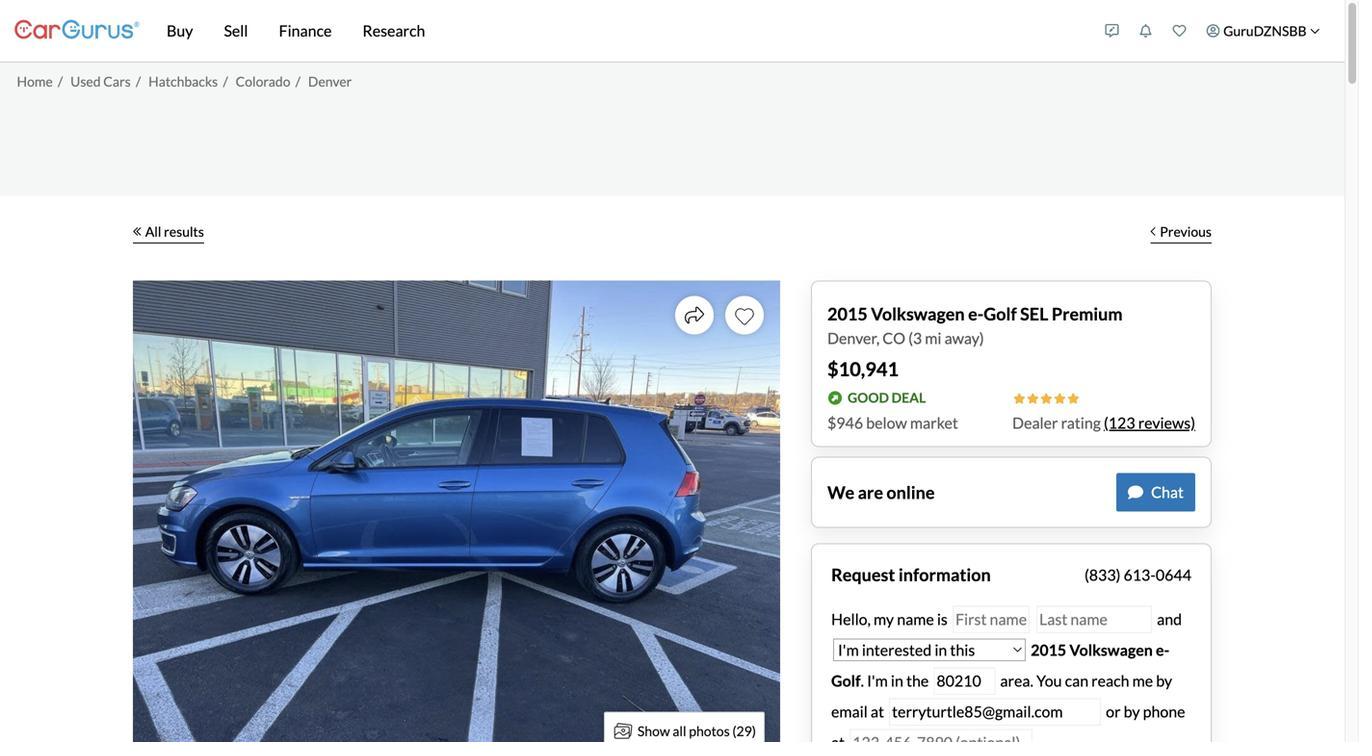 Task type: vqa. For each thing, say whether or not it's contained in the screenshot.
THE GURUDZNSBB menu
yes



Task type: describe. For each thing, give the bounding box(es) containing it.
used cars link
[[70, 73, 131, 89]]

First name field
[[953, 607, 1030, 634]]

2015 for 2015 volkswagen e-golf sel premium denver, co (3 mi away)
[[828, 304, 868, 325]]

previous link
[[1143, 212, 1220, 254]]

good
[[848, 390, 889, 406]]

$946 below market
[[828, 414, 959, 433]]

sell
[[224, 21, 248, 40]]

buy
[[167, 21, 193, 40]]

phone
[[1143, 703, 1186, 722]]

gurudznsbb button
[[1197, 4, 1331, 58]]

email
[[832, 703, 868, 722]]

me
[[1133, 672, 1154, 691]]

deal
[[892, 390, 926, 406]]

golf for 2015 volkswagen e- golf
[[832, 672, 861, 691]]

home / used cars / hatchbacks / colorado / denver
[[17, 73, 352, 89]]

$946
[[828, 414, 864, 433]]

is
[[937, 610, 948, 629]]

information
[[899, 565, 991, 586]]

rating
[[1062, 414, 1101, 433]]

0644
[[1156, 566, 1192, 585]]

vehicle full photo image
[[133, 281, 781, 743]]

(29)
[[733, 724, 756, 740]]

(833) 613-0644
[[1085, 566, 1192, 585]]

share image
[[685, 306, 704, 325]]

3 / from the left
[[223, 73, 228, 89]]

chevron down image
[[1311, 26, 1321, 36]]

2015 volkswagen e- golf
[[832, 641, 1170, 691]]

hatchbacks link
[[149, 73, 218, 89]]

chevron left image
[[1151, 227, 1156, 237]]

dealer
[[1013, 414, 1059, 433]]

all results link
[[133, 212, 204, 254]]

by inside the or by phone at
[[1124, 703, 1141, 722]]

at inside the or by phone at
[[832, 734, 845, 743]]

name
[[897, 610, 934, 629]]

used
[[70, 73, 101, 89]]

user icon image
[[1207, 24, 1221, 38]]

cars
[[103, 73, 131, 89]]

$10,941
[[828, 358, 899, 381]]

reviews)
[[1139, 414, 1196, 433]]

online
[[887, 482, 935, 504]]

previous
[[1160, 224, 1212, 240]]

are
[[858, 482, 884, 504]]

Email address email field
[[890, 699, 1102, 726]]

2 / from the left
[[136, 73, 141, 89]]

menu bar containing buy
[[140, 0, 1096, 62]]

gurudznsbb
[[1224, 23, 1307, 39]]

e- for 2015 volkswagen e-golf sel premium denver, co (3 mi away)
[[969, 304, 984, 325]]

dealer rating (123 reviews)
[[1013, 414, 1196, 433]]

sel
[[1021, 304, 1049, 325]]

or by phone at
[[832, 703, 1186, 743]]

research button
[[347, 0, 441, 62]]

mi
[[925, 329, 942, 348]]

denver,
[[828, 329, 880, 348]]

in
[[891, 672, 904, 691]]

request
[[832, 565, 896, 586]]

gurudznsbb menu item
[[1197, 4, 1331, 58]]

.
[[861, 672, 864, 691]]

all results
[[145, 224, 204, 240]]



Task type: locate. For each thing, give the bounding box(es) containing it.
at right 'email'
[[871, 703, 885, 722]]

e- inside the 2015 volkswagen e-golf sel premium denver, co (3 mi away)
[[969, 304, 984, 325]]

Zip code field
[[934, 668, 996, 696]]

buy button
[[151, 0, 209, 62]]

chat
[[1152, 483, 1184, 502]]

1 horizontal spatial by
[[1157, 672, 1173, 691]]

add a car review image
[[1106, 24, 1119, 38]]

cargurus logo homepage link image
[[14, 3, 140, 58]]

/ left the "used"
[[58, 73, 63, 89]]

1 vertical spatial golf
[[832, 672, 861, 691]]

volkswagen
[[871, 304, 965, 325], [1070, 641, 1153, 660]]

2015 up you
[[1031, 641, 1067, 660]]

. i'm in the
[[861, 672, 932, 691]]

show all photos (29) link
[[604, 713, 765, 743]]

2015 inside the 2015 volkswagen e-golf sel premium denver, co (3 mi away)
[[828, 304, 868, 325]]

hello,
[[832, 610, 871, 629]]

2015
[[828, 304, 868, 325], [1031, 641, 1067, 660]]

colorado
[[236, 73, 291, 89]]

hello, my name is
[[832, 610, 951, 629]]

chat button
[[1117, 474, 1196, 512]]

by right the me
[[1157, 672, 1173, 691]]

research
[[363, 21, 425, 40]]

613-
[[1124, 566, 1156, 585]]

at
[[871, 703, 885, 722], [832, 734, 845, 743]]

sell button
[[209, 0, 264, 62]]

request information
[[832, 565, 991, 586]]

volkswagen for 2015 volkswagen e- golf
[[1070, 641, 1153, 660]]

show all photos (29)
[[638, 724, 756, 740]]

1 horizontal spatial 2015
[[1031, 641, 1067, 660]]

colorado link
[[236, 73, 291, 89]]

e- down and
[[1156, 641, 1170, 660]]

2015 inside 2015 volkswagen e- golf
[[1031, 641, 1067, 660]]

volkswagen up (3
[[871, 304, 965, 325]]

comment image
[[1128, 485, 1144, 501]]

gurudznsbb menu
[[1096, 4, 1331, 58]]

e- inside 2015 volkswagen e- golf
[[1156, 641, 1170, 660]]

all
[[673, 724, 687, 740]]

reach
[[1092, 672, 1130, 691]]

can
[[1065, 672, 1089, 691]]

0 vertical spatial by
[[1157, 672, 1173, 691]]

we are online
[[828, 482, 935, 504]]

0 horizontal spatial 2015
[[828, 304, 868, 325]]

(123 reviews) button
[[1104, 412, 1196, 435]]

Phone (optional) telephone field
[[850, 730, 1033, 743]]

0 horizontal spatial at
[[832, 734, 845, 743]]

by right "or"
[[1124, 703, 1141, 722]]

menu bar
[[140, 0, 1096, 62]]

volkswagen inside the 2015 volkswagen e-golf sel premium denver, co (3 mi away)
[[871, 304, 965, 325]]

co
[[883, 329, 906, 348]]

volkswagen for 2015 volkswagen e-golf sel premium denver, co (3 mi away)
[[871, 304, 965, 325]]

or
[[1106, 703, 1121, 722]]

0 vertical spatial 2015
[[828, 304, 868, 325]]

golf inside the 2015 volkswagen e-golf sel premium denver, co (3 mi away)
[[984, 304, 1017, 325]]

(3
[[909, 329, 922, 348]]

open notifications image
[[1140, 24, 1153, 38]]

by
[[1157, 672, 1173, 691], [1124, 703, 1141, 722]]

1 horizontal spatial golf
[[984, 304, 1017, 325]]

you
[[1037, 672, 1062, 691]]

0 horizontal spatial volkswagen
[[871, 304, 965, 325]]

1 vertical spatial volkswagen
[[1070, 641, 1153, 660]]

photos
[[689, 724, 730, 740]]

4 / from the left
[[296, 73, 301, 89]]

results
[[164, 224, 204, 240]]

0 vertical spatial volkswagen
[[871, 304, 965, 325]]

golf up 'email'
[[832, 672, 861, 691]]

/ left the colorado
[[223, 73, 228, 89]]

finance button
[[264, 0, 347, 62]]

the
[[907, 672, 929, 691]]

at down 'email'
[[832, 734, 845, 743]]

1 vertical spatial 2015
[[1031, 641, 1067, 660]]

saved cars image
[[1173, 24, 1187, 38]]

1 horizontal spatial e-
[[1156, 641, 1170, 660]]

my
[[874, 610, 894, 629]]

finance
[[279, 21, 332, 40]]

1 vertical spatial e-
[[1156, 641, 1170, 660]]

0 horizontal spatial e-
[[969, 304, 984, 325]]

good deal
[[848, 390, 926, 406]]

(833)
[[1085, 566, 1121, 585]]

0 horizontal spatial by
[[1124, 703, 1141, 722]]

at inside the area. you can reach me by email at
[[871, 703, 885, 722]]

Last name field
[[1037, 607, 1153, 634]]

1 horizontal spatial volkswagen
[[1070, 641, 1153, 660]]

and
[[1155, 610, 1182, 629]]

2015 for 2015 volkswagen e- golf
[[1031, 641, 1067, 660]]

1 horizontal spatial at
[[871, 703, 885, 722]]

1 vertical spatial at
[[832, 734, 845, 743]]

golf left sel
[[984, 304, 1017, 325]]

volkswagen inside 2015 volkswagen e- golf
[[1070, 641, 1153, 660]]

1 vertical spatial by
[[1124, 703, 1141, 722]]

0 vertical spatial e-
[[969, 304, 984, 325]]

volkswagen up reach
[[1070, 641, 1153, 660]]

e- up away)
[[969, 304, 984, 325]]

area.
[[1001, 672, 1034, 691]]

/ right cars
[[136, 73, 141, 89]]

hatchbacks
[[149, 73, 218, 89]]

home
[[17, 73, 53, 89]]

show
[[638, 724, 670, 740]]

/ left denver
[[296, 73, 301, 89]]

golf
[[984, 304, 1017, 325], [832, 672, 861, 691]]

golf for 2015 volkswagen e-golf sel premium denver, co (3 mi away)
[[984, 304, 1017, 325]]

2015 volkswagen e-golf sel premium denver, co (3 mi away)
[[828, 304, 1123, 348]]

golf inside 2015 volkswagen e- golf
[[832, 672, 861, 691]]

area. you can reach me by email at
[[832, 672, 1173, 722]]

market
[[911, 414, 959, 433]]

e-
[[969, 304, 984, 325], [1156, 641, 1170, 660]]

below
[[867, 414, 908, 433]]

home link
[[17, 73, 53, 89]]

all
[[145, 224, 161, 240]]

away)
[[945, 329, 985, 348]]

/
[[58, 73, 63, 89], [136, 73, 141, 89], [223, 73, 228, 89], [296, 73, 301, 89]]

cargurus logo homepage link link
[[14, 3, 140, 58]]

0 horizontal spatial golf
[[832, 672, 861, 691]]

premium
[[1052, 304, 1123, 325]]

chevron double left image
[[133, 227, 141, 237]]

1 / from the left
[[58, 73, 63, 89]]

0 vertical spatial golf
[[984, 304, 1017, 325]]

we
[[828, 482, 855, 504]]

by inside the area. you can reach me by email at
[[1157, 672, 1173, 691]]

(123
[[1104, 414, 1136, 433]]

e- for 2015 volkswagen e- golf
[[1156, 641, 1170, 660]]

2015 up denver, at the top of the page
[[828, 304, 868, 325]]

denver
[[308, 73, 352, 89]]

i'm
[[867, 672, 888, 691]]

0 vertical spatial at
[[871, 703, 885, 722]]



